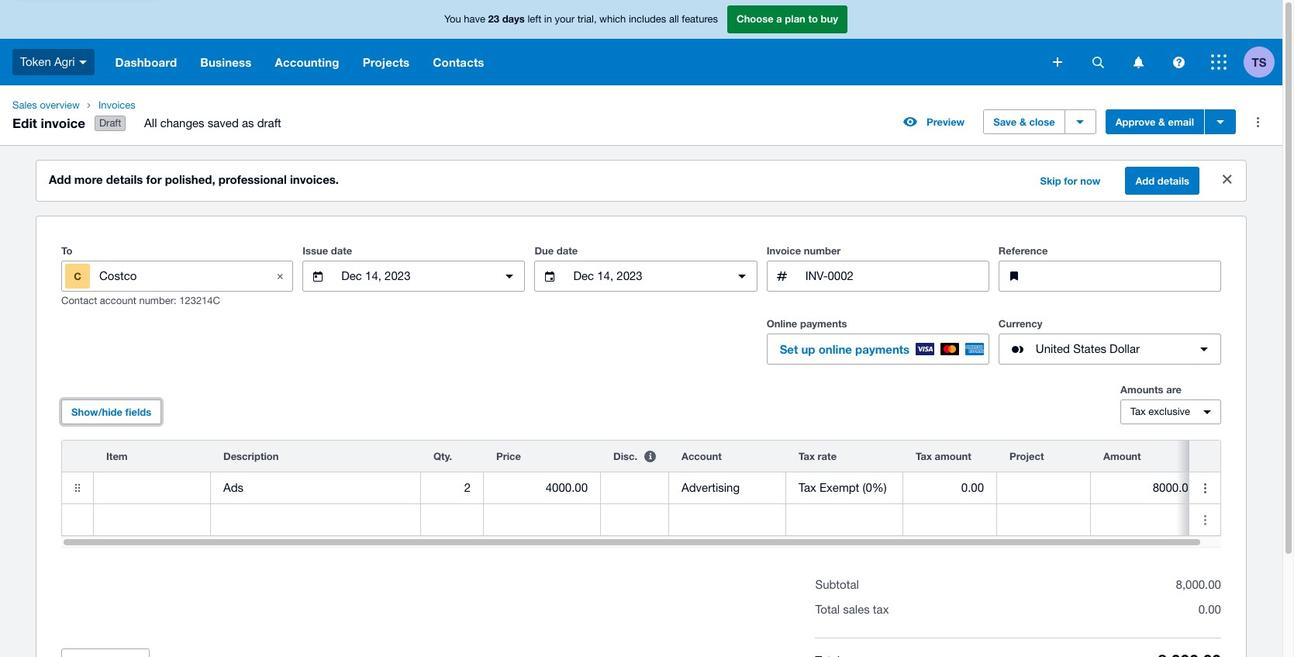Task type: vqa. For each thing, say whether or not it's contained in the screenshot.
INTRO BANNER BODY element
no



Task type: locate. For each thing, give the bounding box(es) containing it.
more line item options image
[[1190, 473, 1221, 504], [1190, 504, 1221, 535]]

more line item options image for amount field related to description text box
[[1190, 504, 1221, 535]]

token agri
[[20, 55, 75, 68]]

tax down the amounts at the right
[[1131, 406, 1146, 417]]

1 more date options image from the left
[[494, 261, 526, 292]]

tax exclusive
[[1131, 406, 1191, 417]]

Quantity field
[[421, 473, 483, 503], [421, 505, 483, 535]]

1 horizontal spatial tax
[[916, 450, 932, 462]]

amount
[[935, 450, 972, 462]]

0.00 inside 'invoice line item list' element
[[962, 481, 984, 494]]

more line item options element
[[1190, 441, 1221, 472]]

business button
[[189, 39, 263, 85]]

details inside button
[[1158, 175, 1190, 187]]

none field account
[[669, 473, 786, 504]]

sales
[[12, 99, 37, 111]]

1 vertical spatial 0.00
[[1199, 603, 1222, 616]]

tax inside popup button
[[1131, 406, 1146, 417]]

more date options image for issue date
[[494, 261, 526, 292]]

svg image
[[1093, 56, 1104, 68], [1134, 56, 1144, 68], [1173, 56, 1185, 68], [1053, 57, 1063, 67], [79, 60, 87, 64]]

tax for tax exclusive
[[1131, 406, 1146, 417]]

up
[[802, 342, 816, 356]]

as
[[242, 116, 254, 130]]

add
[[49, 172, 71, 186], [1136, 175, 1155, 187]]

contacts button
[[421, 39, 496, 85]]

united states dollar button
[[999, 334, 1222, 365]]

token
[[20, 55, 51, 68]]

& left email
[[1159, 116, 1166, 128]]

svg image inside token agri popup button
[[79, 60, 87, 64]]

1 amount field from the top
[[1091, 473, 1208, 503]]

payments right online
[[856, 342, 910, 356]]

0.00 down 8,000.00
[[1199, 603, 1222, 616]]

issue date
[[303, 244, 352, 257]]

projects button
[[351, 39, 421, 85]]

united
[[1036, 342, 1070, 355]]

description
[[223, 450, 279, 462]]

contact
[[61, 295, 97, 307]]

2 more date options image from the left
[[727, 261, 758, 292]]

2 quantity field from the top
[[421, 505, 483, 535]]

0 horizontal spatial close image
[[265, 261, 296, 292]]

2 more line item options image from the top
[[1190, 504, 1221, 535]]

0 vertical spatial quantity field
[[421, 473, 483, 503]]

details right more
[[106, 172, 143, 186]]

email
[[1169, 116, 1195, 128]]

1 horizontal spatial add
[[1136, 175, 1155, 187]]

choose
[[737, 13, 774, 25]]

united states dollar
[[1036, 342, 1140, 355]]

1 date from the left
[[331, 244, 352, 257]]

due
[[535, 244, 554, 257]]

more line item options image for amount field for description text field
[[1190, 473, 1221, 504]]

add right now
[[1136, 175, 1155, 187]]

1 quantity field from the top
[[421, 473, 483, 503]]

details down email
[[1158, 175, 1190, 187]]

a
[[777, 13, 783, 25]]

1 horizontal spatial more date options image
[[727, 261, 758, 292]]

0.00
[[962, 481, 984, 494], [1199, 603, 1222, 616]]

Amount field
[[1091, 473, 1208, 503], [1091, 505, 1208, 535]]

date right the issue
[[331, 244, 352, 257]]

due date
[[535, 244, 578, 257]]

now
[[1081, 175, 1101, 187]]

drag and drop line image
[[62, 473, 93, 504]]

reference
[[999, 244, 1048, 257]]

0 horizontal spatial &
[[1020, 116, 1027, 128]]

contacts
[[433, 55, 484, 69]]

0 horizontal spatial add
[[49, 172, 71, 186]]

2 inventory item text field from the top
[[94, 505, 210, 535]]

&
[[1020, 116, 1027, 128], [1159, 116, 1166, 128]]

saved
[[208, 116, 239, 130]]

more date options image
[[494, 261, 526, 292], [727, 261, 758, 292]]

skip
[[1041, 175, 1062, 187]]

choose a plan to buy
[[737, 13, 839, 25]]

add details button
[[1126, 167, 1200, 195]]

Price field
[[484, 473, 600, 503], [484, 505, 600, 535]]

for
[[146, 172, 162, 186], [1064, 175, 1078, 187]]

exclusive
[[1149, 406, 1191, 417]]

invoices.
[[290, 172, 339, 186]]

0 vertical spatial payments
[[800, 317, 848, 330]]

date right due
[[557, 244, 578, 257]]

add details
[[1136, 175, 1190, 187]]

Due date text field
[[572, 262, 720, 291]]

invoices link
[[92, 98, 294, 113]]

1 inventory item text field from the top
[[94, 473, 210, 503]]

2 & from the left
[[1159, 116, 1166, 128]]

1 vertical spatial inventory item text field
[[94, 505, 210, 535]]

0 vertical spatial price field
[[484, 473, 600, 503]]

payments inside set up online payments popup button
[[856, 342, 910, 356]]

0 horizontal spatial 0.00
[[962, 481, 984, 494]]

item
[[106, 450, 128, 462]]

add more details for polished, professional invoices.
[[49, 172, 339, 186]]

amount field for description text field
[[1091, 473, 1208, 503]]

project-autocompleter text field
[[998, 473, 1091, 503]]

1 horizontal spatial 0.00
[[1199, 603, 1222, 616]]

features
[[682, 13, 718, 25]]

close
[[1030, 116, 1055, 128]]

Description text field
[[211, 473, 420, 503]]

1 vertical spatial more line item options image
[[1190, 504, 1221, 535]]

1 horizontal spatial payments
[[856, 342, 910, 356]]

tax
[[873, 603, 889, 616]]

skip for now button
[[1031, 168, 1110, 193]]

professional
[[219, 172, 287, 186]]

price field for description text field
[[484, 473, 600, 503]]

show/hide fields button
[[61, 400, 162, 424]]

0.00 down amount
[[962, 481, 984, 494]]

0 vertical spatial close image
[[1212, 164, 1243, 195]]

1 horizontal spatial close image
[[1212, 164, 1243, 195]]

draft
[[257, 116, 281, 130]]

banner
[[0, 0, 1283, 85]]

1 vertical spatial payments
[[856, 342, 910, 356]]

2 horizontal spatial tax
[[1131, 406, 1146, 417]]

0 horizontal spatial date
[[331, 244, 352, 257]]

Inventory item text field
[[94, 473, 210, 503], [94, 505, 210, 535]]

1 & from the left
[[1020, 116, 1027, 128]]

1 horizontal spatial date
[[557, 244, 578, 257]]

0 vertical spatial inventory item text field
[[94, 473, 210, 503]]

invoices
[[98, 99, 136, 111]]

0 vertical spatial amount field
[[1091, 473, 1208, 503]]

ts
[[1252, 55, 1267, 69]]

1 vertical spatial amount field
[[1091, 505, 1208, 535]]

add inside button
[[1136, 175, 1155, 187]]

0 horizontal spatial payments
[[800, 317, 848, 330]]

None field
[[94, 473, 210, 504], [669, 473, 786, 504], [787, 473, 903, 504], [998, 473, 1091, 504], [94, 504, 210, 535], [94, 473, 210, 504], [94, 504, 210, 535]]

123214c
[[179, 295, 220, 307]]

set up online payments button
[[767, 334, 990, 365]]

payments up online
[[800, 317, 848, 330]]

1 vertical spatial price field
[[484, 505, 600, 535]]

details
[[106, 172, 143, 186], [1158, 175, 1190, 187]]

1 more line item options image from the top
[[1190, 473, 1221, 504]]

invoice number
[[767, 244, 841, 257]]

for left now
[[1064, 175, 1078, 187]]

1 horizontal spatial &
[[1159, 116, 1166, 128]]

project
[[1010, 450, 1045, 462]]

tax left rate
[[799, 450, 815, 462]]

tax amount
[[916, 450, 972, 462]]

1 price field from the top
[[484, 473, 600, 503]]

tax for tax amount
[[916, 450, 932, 462]]

& right save
[[1020, 116, 1027, 128]]

quantity field for description text box price field
[[421, 505, 483, 535]]

0 horizontal spatial more date options image
[[494, 261, 526, 292]]

save & close button
[[984, 109, 1066, 134]]

show/hide
[[71, 406, 123, 418]]

all changes saved as draft
[[144, 116, 281, 130]]

Issue date text field
[[340, 262, 488, 291]]

tax
[[1131, 406, 1146, 417], [799, 450, 815, 462], [916, 450, 932, 462]]

2 price field from the top
[[484, 505, 600, 535]]

for inside button
[[1064, 175, 1078, 187]]

1 horizontal spatial for
[[1064, 175, 1078, 187]]

buy
[[821, 13, 839, 25]]

& inside button
[[1159, 116, 1166, 128]]

2 amount field from the top
[[1091, 505, 1208, 535]]

0 vertical spatial 0.00
[[962, 481, 984, 494]]

0 vertical spatial more line item options image
[[1190, 473, 1221, 504]]

close image
[[1212, 164, 1243, 195], [265, 261, 296, 292]]

online
[[767, 317, 798, 330]]

your
[[555, 13, 575, 25]]

1 horizontal spatial details
[[1158, 175, 1190, 187]]

& for close
[[1020, 116, 1027, 128]]

invoice
[[41, 114, 85, 131]]

2 date from the left
[[557, 244, 578, 257]]

banner containing ts
[[0, 0, 1283, 85]]

which
[[600, 13, 626, 25]]

& inside button
[[1020, 116, 1027, 128]]

quantity field for price field associated with description text field
[[421, 473, 483, 503]]

all
[[144, 116, 157, 130]]

0 horizontal spatial tax
[[799, 450, 815, 462]]

add left more
[[49, 172, 71, 186]]

23
[[488, 13, 500, 25]]

tax left amount
[[916, 450, 932, 462]]

edit
[[12, 114, 37, 131]]

approve & email
[[1116, 116, 1195, 128]]

for left polished,
[[146, 172, 162, 186]]

add for add more details for polished, professional invoices.
[[49, 172, 71, 186]]

set up online payments
[[780, 342, 910, 356]]

left
[[528, 13, 542, 25]]

1 vertical spatial quantity field
[[421, 505, 483, 535]]

you have 23 days left in your trial, which includes all features
[[444, 13, 718, 25]]

approve
[[1116, 116, 1156, 128]]



Task type: describe. For each thing, give the bounding box(es) containing it.
& for email
[[1159, 116, 1166, 128]]

to
[[809, 13, 818, 25]]

save & close
[[994, 116, 1055, 128]]

number
[[804, 244, 841, 257]]

add more details for polished, professional invoices. status
[[36, 161, 1247, 201]]

inventory item text field for description text field
[[94, 473, 210, 503]]

none field project-autocompleter
[[998, 473, 1091, 504]]

total
[[816, 603, 840, 616]]

fields
[[125, 406, 151, 418]]

edit invoice
[[12, 114, 85, 131]]

amount field for description text box
[[1091, 505, 1208, 535]]

dashboard link
[[104, 39, 189, 85]]

have
[[464, 13, 486, 25]]

skip for now
[[1041, 175, 1101, 187]]

issue
[[303, 244, 328, 257]]

online payments
[[767, 317, 848, 330]]

preview button
[[894, 109, 974, 134]]

0 horizontal spatial details
[[106, 172, 143, 186]]

date for issue date
[[331, 244, 352, 257]]

currency
[[999, 317, 1043, 330]]

approve & email button
[[1106, 109, 1205, 134]]

price
[[496, 450, 521, 462]]

preview
[[927, 116, 965, 128]]

invoice line item list element
[[61, 440, 1240, 536]]

svg image
[[1212, 54, 1227, 70]]

inventory item text field for description text box
[[94, 505, 210, 535]]

account
[[682, 450, 722, 462]]

amounts
[[1121, 383, 1164, 396]]

add for add details
[[1136, 175, 1155, 187]]

number:
[[139, 295, 177, 307]]

invoice number element
[[767, 261, 990, 292]]

amounts are
[[1121, 383, 1182, 396]]

sales overview link
[[6, 98, 86, 113]]

Invoice number text field
[[804, 262, 989, 291]]

agri
[[54, 55, 75, 68]]

projects
[[363, 55, 410, 69]]

polished,
[[165, 172, 215, 186]]

online
[[819, 342, 852, 356]]

Tax rate text field
[[787, 473, 903, 503]]

more invoice options image
[[1243, 106, 1274, 137]]

1 vertical spatial close image
[[265, 261, 296, 292]]

more information on discount image
[[635, 441, 666, 472]]

states
[[1074, 342, 1107, 355]]

dashboard
[[115, 55, 177, 69]]

in
[[544, 13, 552, 25]]

more date options image for due date
[[727, 261, 758, 292]]

token agri button
[[0, 39, 104, 85]]

tax exclusive button
[[1121, 400, 1222, 424]]

sales
[[843, 603, 870, 616]]

0 horizontal spatial for
[[146, 172, 162, 186]]

business
[[200, 55, 252, 69]]

rate
[[818, 450, 837, 462]]

Reference text field
[[1036, 262, 1221, 291]]

are
[[1167, 383, 1182, 396]]

plan
[[785, 13, 806, 25]]

Description text field
[[211, 505, 420, 535]]

overview
[[40, 99, 80, 111]]

accounting
[[275, 55, 339, 69]]

all
[[669, 13, 679, 25]]

total sales tax
[[816, 603, 889, 616]]

close image inside 'add more details for polished, professional invoices.' status
[[1212, 164, 1243, 195]]

Account text field
[[669, 473, 786, 503]]

changes
[[160, 116, 204, 130]]

c
[[74, 270, 81, 282]]

tax for tax rate
[[799, 450, 815, 462]]

contact account number: 123214c
[[61, 295, 220, 307]]

you
[[444, 13, 461, 25]]

save
[[994, 116, 1017, 128]]

amount
[[1104, 450, 1142, 462]]

set
[[780, 342, 798, 356]]

account
[[100, 295, 136, 307]]

to
[[61, 244, 72, 257]]

days
[[502, 13, 525, 25]]

Discount field
[[601, 473, 669, 503]]

more
[[74, 172, 103, 186]]

ts button
[[1244, 39, 1283, 85]]

includes
[[629, 13, 667, 25]]

costco
[[99, 269, 137, 282]]

sales overview
[[12, 99, 80, 111]]

dollar
[[1110, 342, 1140, 355]]

8,000.00
[[1176, 578, 1222, 591]]

accounting button
[[263, 39, 351, 85]]

disc.
[[614, 450, 638, 462]]

date for due date
[[557, 244, 578, 257]]

trial,
[[578, 13, 597, 25]]

tax rate
[[799, 450, 837, 462]]

price field for description text box
[[484, 505, 600, 535]]

show/hide fields
[[71, 406, 151, 418]]

draft
[[99, 117, 121, 129]]

none field the tax rate
[[787, 473, 903, 504]]

invoice
[[767, 244, 801, 257]]



